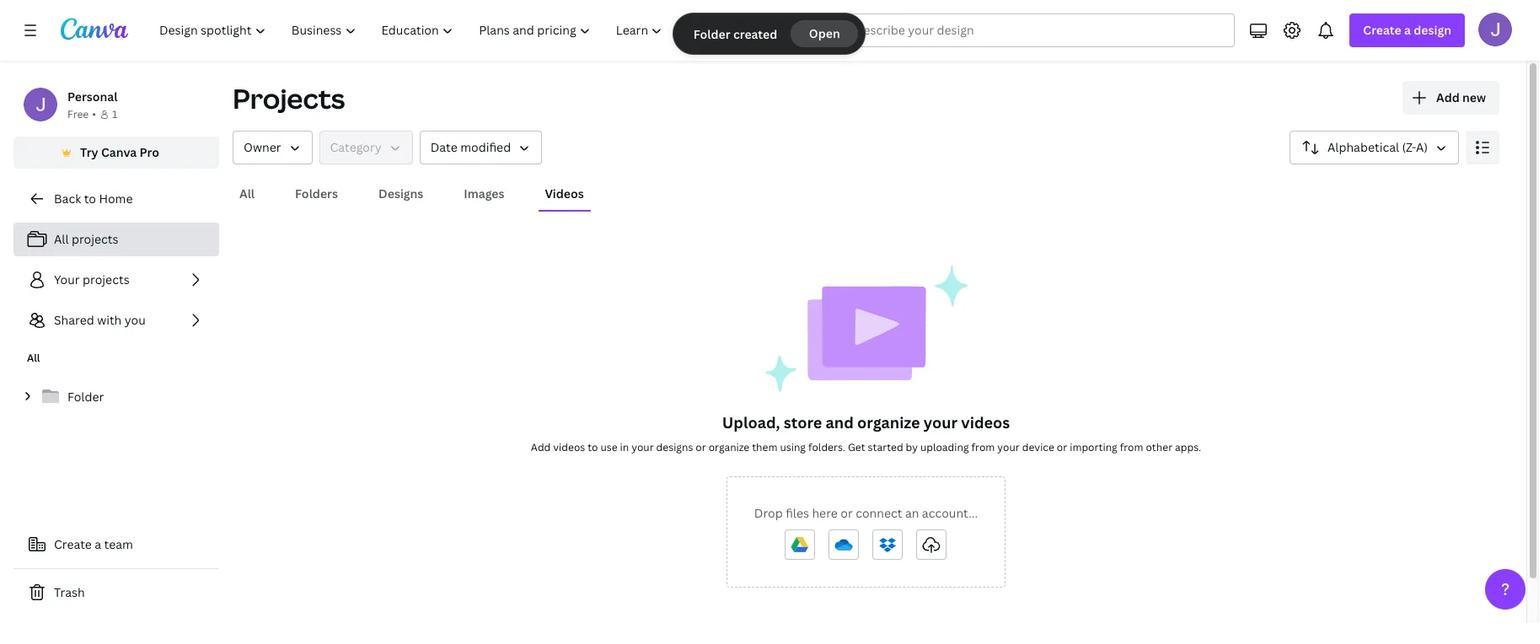 Task type: vqa. For each thing, say whether or not it's contained in the screenshot.
easy- at the right of page
no



Task type: locate. For each thing, give the bounding box(es) containing it.
1 vertical spatial organize
[[709, 440, 750, 454]]

projects inside "link"
[[83, 272, 130, 288]]

projects inside 'link'
[[72, 231, 118, 247]]

shared
[[54, 312, 94, 328]]

0 vertical spatial a
[[1405, 22, 1411, 38]]

Category button
[[319, 131, 413, 164]]

0 horizontal spatial to
[[84, 191, 96, 207]]

a inside dropdown button
[[1405, 22, 1411, 38]]

upload, store and organize your videos add videos to use in your designs or organize them using folders. get started by uploading from your device or importing from other apps.
[[531, 412, 1202, 454]]

top level navigation element
[[148, 13, 677, 47]]

add inside upload, store and organize your videos add videos to use in your designs or organize them using folders. get started by uploading from your device or importing from other apps.
[[531, 440, 551, 454]]

alphabetical (z-a)
[[1328, 139, 1428, 155]]

1 vertical spatial videos
[[553, 440, 585, 454]]

a inside button
[[95, 536, 101, 552]]

1 vertical spatial all
[[54, 231, 69, 247]]

1 vertical spatial to
[[588, 440, 598, 454]]

to
[[84, 191, 96, 207], [588, 440, 598, 454]]

drop files here or connect an account...
[[754, 505, 978, 521]]

add left use
[[531, 440, 551, 454]]

folder left created on the top
[[694, 26, 731, 42]]

or right 'here'
[[841, 505, 853, 521]]

2 horizontal spatial or
[[1057, 440, 1068, 454]]

1 horizontal spatial add
[[1437, 89, 1460, 105]]

a)
[[1417, 139, 1428, 155]]

create for create a design
[[1364, 22, 1402, 38]]

create left "design"
[[1364, 22, 1402, 38]]

0 vertical spatial projects
[[72, 231, 118, 247]]

date
[[431, 139, 458, 155]]

designs
[[379, 186, 424, 202]]

1 horizontal spatial folder
[[694, 26, 731, 42]]

an
[[906, 505, 919, 521]]

canva
[[101, 144, 137, 160]]

your right in
[[632, 440, 654, 454]]

a
[[1405, 22, 1411, 38], [95, 536, 101, 552]]

images
[[464, 186, 505, 202]]

a left "design"
[[1405, 22, 1411, 38]]

1 horizontal spatial to
[[588, 440, 598, 454]]

other
[[1146, 440, 1173, 454]]

0 vertical spatial folder
[[694, 26, 731, 42]]

your left device
[[998, 440, 1020, 454]]

1 vertical spatial create
[[54, 536, 92, 552]]

0 vertical spatial all
[[239, 186, 255, 202]]

0 vertical spatial to
[[84, 191, 96, 207]]

open button
[[792, 20, 859, 47]]

videos up uploading
[[961, 412, 1010, 433]]

1 horizontal spatial from
[[1120, 440, 1144, 454]]

Sort by button
[[1290, 131, 1460, 164]]

account...
[[922, 505, 978, 521]]

back to home link
[[13, 182, 219, 216]]

videos
[[961, 412, 1010, 433], [553, 440, 585, 454]]

add
[[1437, 89, 1460, 105], [531, 440, 551, 454]]

trash link
[[13, 576, 219, 610]]

projects down back to home
[[72, 231, 118, 247]]

1 vertical spatial add
[[531, 440, 551, 454]]

projects
[[72, 231, 118, 247], [83, 272, 130, 288]]

a left team
[[95, 536, 101, 552]]

create a team button
[[13, 528, 219, 562]]

or right designs
[[696, 440, 706, 454]]

organize up the started
[[858, 412, 920, 433]]

organize
[[858, 412, 920, 433], [709, 440, 750, 454]]

designs button
[[372, 178, 430, 210]]

get
[[848, 440, 866, 454]]

1 horizontal spatial all
[[54, 231, 69, 247]]

create left team
[[54, 536, 92, 552]]

your
[[924, 412, 958, 433], [632, 440, 654, 454], [998, 440, 1020, 454]]

2 from from the left
[[1120, 440, 1144, 454]]

1 horizontal spatial videos
[[961, 412, 1010, 433]]

or right device
[[1057, 440, 1068, 454]]

jacob simon image
[[1479, 13, 1513, 46]]

0 horizontal spatial folder
[[67, 389, 104, 405]]

0 vertical spatial organize
[[858, 412, 920, 433]]

folder inside status
[[694, 26, 731, 42]]

•
[[92, 107, 96, 121]]

use
[[601, 440, 618, 454]]

0 horizontal spatial create
[[54, 536, 92, 552]]

connect
[[856, 505, 903, 521]]

folders button
[[288, 178, 345, 210]]

design
[[1414, 22, 1452, 38]]

None search field
[[730, 13, 1236, 47]]

1 vertical spatial projects
[[83, 272, 130, 288]]

0 horizontal spatial your
[[632, 440, 654, 454]]

1 horizontal spatial create
[[1364, 22, 1402, 38]]

folder down shared at bottom
[[67, 389, 104, 405]]

from left other
[[1120, 440, 1144, 454]]

1 horizontal spatial organize
[[858, 412, 920, 433]]

to right back
[[84, 191, 96, 207]]

1 horizontal spatial a
[[1405, 22, 1411, 38]]

all projects link
[[13, 223, 219, 256]]

to left use
[[588, 440, 598, 454]]

list
[[13, 223, 219, 337]]

or
[[696, 440, 706, 454], [1057, 440, 1068, 454], [841, 505, 853, 521]]

folder created
[[694, 26, 778, 42]]

to inside upload, store and organize your videos add videos to use in your designs or organize them using folders. get started by uploading from your device or importing from other apps.
[[588, 440, 598, 454]]

0 horizontal spatial organize
[[709, 440, 750, 454]]

pro
[[140, 144, 159, 160]]

free •
[[67, 107, 96, 121]]

from right uploading
[[972, 440, 995, 454]]

0 horizontal spatial add
[[531, 440, 551, 454]]

videos left use
[[553, 440, 585, 454]]

try canva pro button
[[13, 137, 219, 169]]

0 vertical spatial add
[[1437, 89, 1460, 105]]

add left new
[[1437, 89, 1460, 105]]

0 horizontal spatial a
[[95, 536, 101, 552]]

status
[[674, 13, 866, 54]]

0 horizontal spatial all
[[27, 351, 40, 365]]

2 vertical spatial all
[[27, 351, 40, 365]]

1 vertical spatial a
[[95, 536, 101, 552]]

modified
[[460, 139, 511, 155]]

projects right your
[[83, 272, 130, 288]]

your projects
[[54, 272, 130, 288]]

a for design
[[1405, 22, 1411, 38]]

all
[[239, 186, 255, 202], [54, 231, 69, 247], [27, 351, 40, 365]]

create a design button
[[1350, 13, 1465, 47]]

alphabetical
[[1328, 139, 1400, 155]]

create
[[1364, 22, 1402, 38], [54, 536, 92, 552]]

2 horizontal spatial your
[[998, 440, 1020, 454]]

2 horizontal spatial all
[[239, 186, 255, 202]]

back to home
[[54, 191, 133, 207]]

create inside button
[[54, 536, 92, 552]]

from
[[972, 440, 995, 454], [1120, 440, 1144, 454]]

0 vertical spatial create
[[1364, 22, 1402, 38]]

all inside button
[[239, 186, 255, 202]]

all inside 'link'
[[54, 231, 69, 247]]

and
[[826, 412, 854, 433]]

0 horizontal spatial videos
[[553, 440, 585, 454]]

projects for your projects
[[83, 272, 130, 288]]

shared with you link
[[13, 304, 219, 337]]

folder
[[694, 26, 731, 42], [67, 389, 104, 405]]

1 vertical spatial folder
[[67, 389, 104, 405]]

folder for folder
[[67, 389, 104, 405]]

your up uploading
[[924, 412, 958, 433]]

create inside dropdown button
[[1364, 22, 1402, 38]]

0 horizontal spatial from
[[972, 440, 995, 454]]

organize down "upload,"
[[709, 440, 750, 454]]



Task type: describe. For each thing, give the bounding box(es) containing it.
all projects
[[54, 231, 118, 247]]

designs
[[656, 440, 693, 454]]

a for team
[[95, 536, 101, 552]]

videos
[[545, 186, 584, 202]]

category
[[330, 139, 382, 155]]

in
[[620, 440, 629, 454]]

all button
[[233, 178, 261, 210]]

importing
[[1070, 440, 1118, 454]]

with
[[97, 312, 122, 328]]

uploading
[[921, 440, 969, 454]]

1
[[112, 107, 117, 121]]

projects for all projects
[[72, 231, 118, 247]]

open
[[810, 25, 841, 41]]

images button
[[457, 178, 511, 210]]

upload,
[[722, 412, 780, 433]]

(z-
[[1403, 139, 1417, 155]]

1 horizontal spatial or
[[841, 505, 853, 521]]

folders
[[295, 186, 338, 202]]

new
[[1463, 89, 1487, 105]]

apps.
[[1175, 440, 1202, 454]]

here
[[812, 505, 838, 521]]

list containing all projects
[[13, 223, 219, 337]]

using
[[780, 440, 806, 454]]

free
[[67, 107, 89, 121]]

by
[[906, 440, 918, 454]]

all for all button
[[239, 186, 255, 202]]

try canva pro
[[80, 144, 159, 160]]

Search search field
[[763, 14, 1202, 46]]

owner
[[244, 139, 281, 155]]

trash
[[54, 584, 85, 600]]

you
[[125, 312, 146, 328]]

folders.
[[809, 440, 846, 454]]

try
[[80, 144, 98, 160]]

date modified
[[431, 139, 511, 155]]

store
[[784, 412, 822, 433]]

all for all projects
[[54, 231, 69, 247]]

add new
[[1437, 89, 1487, 105]]

create a design
[[1364, 22, 1452, 38]]

shared with you
[[54, 312, 146, 328]]

1 horizontal spatial your
[[924, 412, 958, 433]]

create a team
[[54, 536, 133, 552]]

0 horizontal spatial or
[[696, 440, 706, 454]]

files
[[786, 505, 809, 521]]

folder link
[[13, 379, 219, 415]]

team
[[104, 536, 133, 552]]

create for create a team
[[54, 536, 92, 552]]

projects
[[233, 80, 345, 116]]

home
[[99, 191, 133, 207]]

started
[[868, 440, 904, 454]]

them
[[752, 440, 778, 454]]

videos button
[[538, 178, 591, 210]]

device
[[1023, 440, 1055, 454]]

back
[[54, 191, 81, 207]]

drop
[[754, 505, 783, 521]]

folder for folder created
[[694, 26, 731, 42]]

your
[[54, 272, 80, 288]]

add inside dropdown button
[[1437, 89, 1460, 105]]

status containing open
[[674, 13, 866, 54]]

1 from from the left
[[972, 440, 995, 454]]

add new button
[[1403, 81, 1500, 115]]

created
[[734, 26, 778, 42]]

0 vertical spatial videos
[[961, 412, 1010, 433]]

Date modified button
[[420, 131, 542, 164]]

Owner button
[[233, 131, 312, 164]]

personal
[[67, 89, 118, 105]]

your projects link
[[13, 263, 219, 297]]



